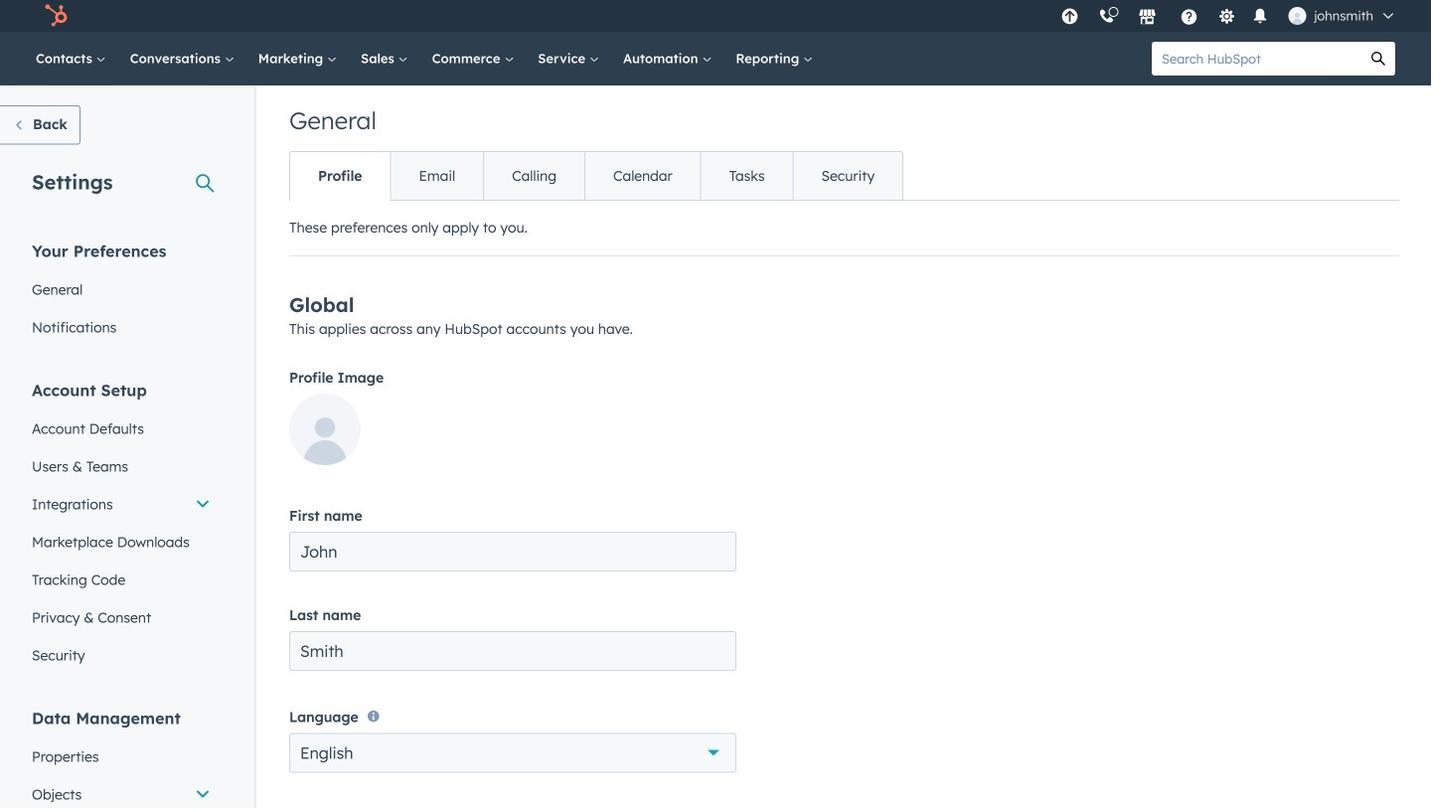 Task type: vqa. For each thing, say whether or not it's contained in the screenshot.
menu
yes



Task type: locate. For each thing, give the bounding box(es) containing it.
data management element
[[20, 707, 223, 808]]

menu
[[1051, 0, 1408, 32]]

john smith image
[[1289, 7, 1307, 25]]

your preferences element
[[20, 240, 223, 346]]

None text field
[[289, 532, 737, 572], [289, 631, 737, 671], [289, 532, 737, 572], [289, 631, 737, 671]]

navigation
[[289, 151, 904, 201]]



Task type: describe. For each thing, give the bounding box(es) containing it.
account setup element
[[20, 379, 223, 675]]

marketplaces image
[[1139, 9, 1156, 27]]

Search HubSpot search field
[[1152, 42, 1362, 76]]



